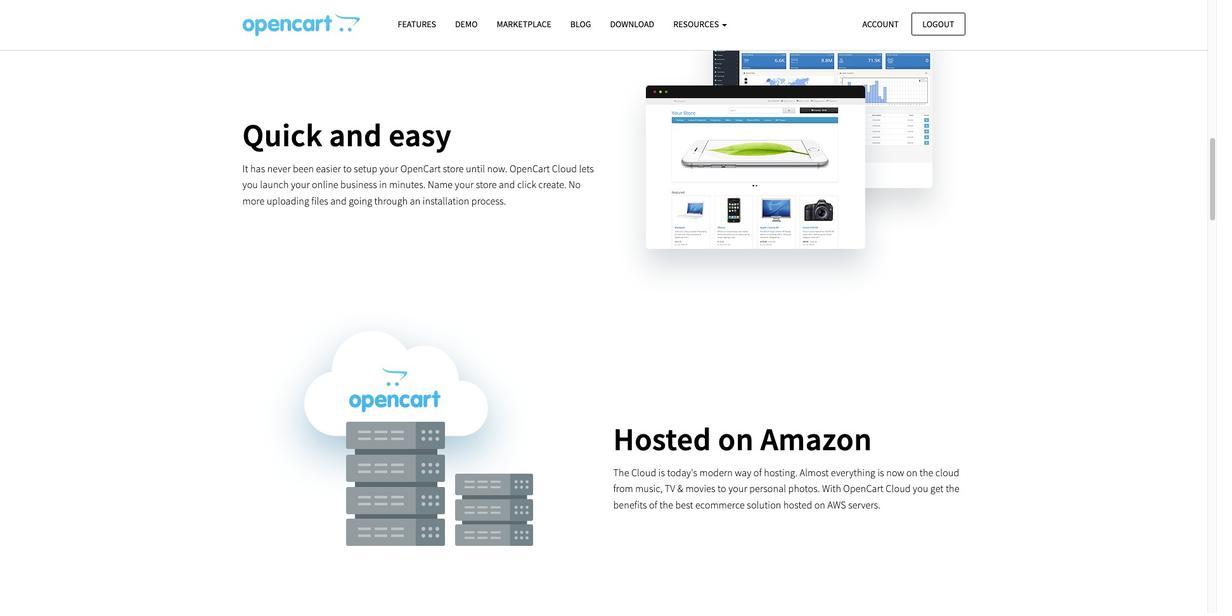 Task type: vqa. For each thing, say whether or not it's contained in the screenshot.
E-Mail Text Box
no



Task type: describe. For each thing, give the bounding box(es) containing it.
features
[[398, 18, 436, 30]]

tv
[[665, 483, 675, 495]]

hosted on amazon
[[613, 420, 872, 460]]

1 horizontal spatial on
[[814, 499, 825, 512]]

your down until at the left top of the page
[[455, 178, 474, 191]]

no
[[569, 178, 581, 191]]

you inside it has never been easier to setup your opencart store until now. opencart cloud lets you launch your online business in minutes. name your store and click create. no more uploading files and going through an installation process.
[[243, 178, 258, 191]]

marketplace
[[497, 18, 551, 30]]

hosted
[[784, 499, 812, 512]]

the cloud is today's modern way of hosting. almost everything is now on the cloud from music, tv & movies to your personal photos. with opencart cloud you get the benefits of the best ecommerce solution hosted on aws servers.
[[613, 467, 960, 512]]

with
[[822, 483, 841, 495]]

to inside the cloud is today's modern way of hosting. almost everything is now on the cloud from music, tv & movies to your personal photos. with opencart cloud you get the benefits of the best ecommerce solution hosted on aws servers.
[[718, 483, 726, 495]]

blog link
[[561, 13, 601, 36]]

installation
[[423, 195, 469, 207]]

1 vertical spatial on
[[907, 467, 918, 479]]

lets
[[579, 162, 594, 175]]

going
[[349, 195, 372, 207]]

benefits
[[613, 499, 647, 512]]

logout link
[[912, 12, 965, 35]]

cloud inside it has never been easier to setup your opencart store until now. opencart cloud lets you launch your online business in minutes. name your store and click create. no more uploading files and going through an installation process.
[[552, 162, 577, 175]]

demo
[[455, 18, 478, 30]]

hosted
[[613, 420, 711, 460]]

easier
[[316, 162, 341, 175]]

download
[[610, 18, 654, 30]]

to inside it has never been easier to setup your opencart store until now. opencart cloud lets you launch your online business in minutes. name your store and click create. no more uploading files and going through an installation process.
[[343, 162, 352, 175]]

name
[[428, 178, 453, 191]]

you inside the cloud is today's modern way of hosting. almost everything is now on the cloud from music, tv & movies to your personal photos. with opencart cloud you get the benefits of the best ecommerce solution hosted on aws servers.
[[913, 483, 928, 495]]

0 horizontal spatial opencart
[[400, 162, 441, 175]]

1 vertical spatial store
[[476, 178, 497, 191]]

0 vertical spatial and
[[329, 115, 382, 155]]

2 vertical spatial the
[[660, 499, 673, 512]]

aws
[[828, 499, 846, 512]]

get
[[931, 483, 944, 495]]

0 horizontal spatial of
[[649, 499, 657, 512]]

1 vertical spatial and
[[499, 178, 515, 191]]

business
[[340, 178, 377, 191]]

solution
[[747, 499, 781, 512]]

2 horizontal spatial the
[[946, 483, 960, 495]]

an
[[410, 195, 421, 207]]

today's
[[667, 467, 697, 479]]

resources link
[[664, 13, 737, 36]]

in
[[379, 178, 387, 191]]

click
[[517, 178, 536, 191]]

1 horizontal spatial opencart
[[510, 162, 550, 175]]

more
[[243, 195, 265, 207]]

0 vertical spatial of
[[754, 467, 762, 479]]

marketplace link
[[487, 13, 561, 36]]

0 vertical spatial store
[[443, 162, 464, 175]]

setup
[[354, 162, 377, 175]]

process.
[[472, 195, 506, 207]]

the
[[613, 467, 629, 479]]

account
[[863, 18, 899, 29]]

personal
[[750, 483, 786, 495]]



Task type: locate. For each thing, give the bounding box(es) containing it.
uploading
[[267, 195, 309, 207]]

has
[[250, 162, 265, 175]]

0 vertical spatial you
[[243, 178, 258, 191]]

1 horizontal spatial the
[[920, 467, 934, 479]]

the right get
[[946, 483, 960, 495]]

is
[[658, 467, 665, 479], [878, 467, 884, 479]]

0 vertical spatial the
[[920, 467, 934, 479]]

0 horizontal spatial to
[[343, 162, 352, 175]]

2 horizontal spatial on
[[907, 467, 918, 479]]

you up more
[[243, 178, 258, 191]]

1 vertical spatial to
[[718, 483, 726, 495]]

opencart
[[400, 162, 441, 175], [510, 162, 550, 175], [843, 483, 884, 495]]

you left get
[[913, 483, 928, 495]]

1 horizontal spatial store
[[476, 178, 497, 191]]

on up way
[[718, 420, 754, 460]]

launch
[[260, 178, 289, 191]]

features link
[[388, 13, 446, 36]]

and up setup
[[329, 115, 382, 155]]

opencart cloud image
[[243, 13, 360, 36]]

and down now.
[[499, 178, 515, 191]]

opencart inside the cloud is today's modern way of hosting. almost everything is now on the cloud from music, tv & movies to your personal photos. with opencart cloud you get the benefits of the best ecommerce solution hosted on aws servers.
[[843, 483, 884, 495]]

your up in
[[380, 162, 398, 175]]

everything
[[831, 467, 876, 479]]

demo link
[[446, 13, 487, 36]]

logout
[[923, 18, 954, 29]]

is left now in the bottom right of the page
[[878, 467, 884, 479]]

2 vertical spatial and
[[331, 195, 347, 207]]

1 horizontal spatial is
[[878, 467, 884, 479]]

cloud
[[936, 467, 959, 479]]

through
[[374, 195, 408, 207]]

of
[[754, 467, 762, 479], [649, 499, 657, 512]]

quick and easy
[[243, 115, 452, 155]]

on
[[718, 420, 754, 460], [907, 467, 918, 479], [814, 499, 825, 512]]

never
[[267, 162, 291, 175]]

it has never been easier to setup your opencart store until now. opencart cloud lets you launch your online business in minutes. name your store and click create. no more uploading files and going through an installation process.
[[243, 162, 594, 207]]

download link
[[601, 13, 664, 36]]

blog
[[570, 18, 591, 30]]

cloud down now in the bottom right of the page
[[886, 483, 911, 495]]

you
[[243, 178, 258, 191], [913, 483, 928, 495]]

almost
[[800, 467, 829, 479]]

movies
[[686, 483, 716, 495]]

1 horizontal spatial cloud
[[631, 467, 656, 479]]

the
[[920, 467, 934, 479], [946, 483, 960, 495], [660, 499, 673, 512]]

now
[[886, 467, 905, 479]]

from
[[613, 483, 633, 495]]

cloud up music,
[[631, 467, 656, 479]]

to
[[343, 162, 352, 175], [718, 483, 726, 495]]

0 vertical spatial cloud
[[552, 162, 577, 175]]

servers.
[[848, 499, 881, 512]]

music,
[[635, 483, 663, 495]]

store up process. on the top of page
[[476, 178, 497, 191]]

&
[[678, 483, 683, 495]]

1 vertical spatial cloud
[[631, 467, 656, 479]]

your down been
[[291, 178, 310, 191]]

to left setup
[[343, 162, 352, 175]]

opencart up click
[[510, 162, 550, 175]]

online
[[312, 178, 338, 191]]

the up get
[[920, 467, 934, 479]]

ecommerce
[[695, 499, 745, 512]]

the down tv
[[660, 499, 673, 512]]

1 horizontal spatial to
[[718, 483, 726, 495]]

hosting.
[[764, 467, 798, 479]]

account link
[[852, 12, 910, 35]]

1 vertical spatial the
[[946, 483, 960, 495]]

of right way
[[754, 467, 762, 479]]

store
[[443, 162, 464, 175], [476, 178, 497, 191]]

your down way
[[729, 483, 747, 495]]

1 horizontal spatial you
[[913, 483, 928, 495]]

way
[[735, 467, 752, 479]]

0 horizontal spatial on
[[718, 420, 754, 460]]

it
[[243, 162, 248, 175]]

quick
[[243, 115, 323, 155]]

2 vertical spatial cloud
[[886, 483, 911, 495]]

amazon
[[761, 420, 872, 460]]

best
[[675, 499, 693, 512]]

1 horizontal spatial of
[[754, 467, 762, 479]]

0 vertical spatial to
[[343, 162, 352, 175]]

cloud up no
[[552, 162, 577, 175]]

resources
[[673, 18, 721, 30]]

cloud
[[552, 162, 577, 175], [631, 467, 656, 479], [886, 483, 911, 495]]

and right "files"
[[331, 195, 347, 207]]

0 horizontal spatial the
[[660, 499, 673, 512]]

0 horizontal spatial cloud
[[552, 162, 577, 175]]

0 horizontal spatial you
[[243, 178, 258, 191]]

modern
[[700, 467, 733, 479]]

photos.
[[788, 483, 820, 495]]

2 is from the left
[[878, 467, 884, 479]]

now.
[[487, 162, 508, 175]]

1 is from the left
[[658, 467, 665, 479]]

0 horizontal spatial store
[[443, 162, 464, 175]]

0 vertical spatial on
[[718, 420, 754, 460]]

on right now in the bottom right of the page
[[907, 467, 918, 479]]

opencart up servers.
[[843, 483, 884, 495]]

1 vertical spatial you
[[913, 483, 928, 495]]

to up ecommerce
[[718, 483, 726, 495]]

opencart up minutes.
[[400, 162, 441, 175]]

files
[[311, 195, 328, 207]]

of down music,
[[649, 499, 657, 512]]

and
[[329, 115, 382, 155], [499, 178, 515, 191], [331, 195, 347, 207]]

minutes.
[[389, 178, 426, 191]]

1 vertical spatial of
[[649, 499, 657, 512]]

create.
[[538, 178, 567, 191]]

0 horizontal spatial is
[[658, 467, 665, 479]]

easy
[[389, 115, 452, 155]]

your inside the cloud is today's modern way of hosting. almost everything is now on the cloud from music, tv & movies to your personal photos. with opencart cloud you get the benefits of the best ecommerce solution hosted on aws servers.
[[729, 483, 747, 495]]

on left aws
[[814, 499, 825, 512]]

your
[[380, 162, 398, 175], [291, 178, 310, 191], [455, 178, 474, 191], [729, 483, 747, 495]]

been
[[293, 162, 314, 175]]

2 horizontal spatial cloud
[[886, 483, 911, 495]]

store up 'name'
[[443, 162, 464, 175]]

is up tv
[[658, 467, 665, 479]]

2 horizontal spatial opencart
[[843, 483, 884, 495]]

2 vertical spatial on
[[814, 499, 825, 512]]

until
[[466, 162, 485, 175]]



